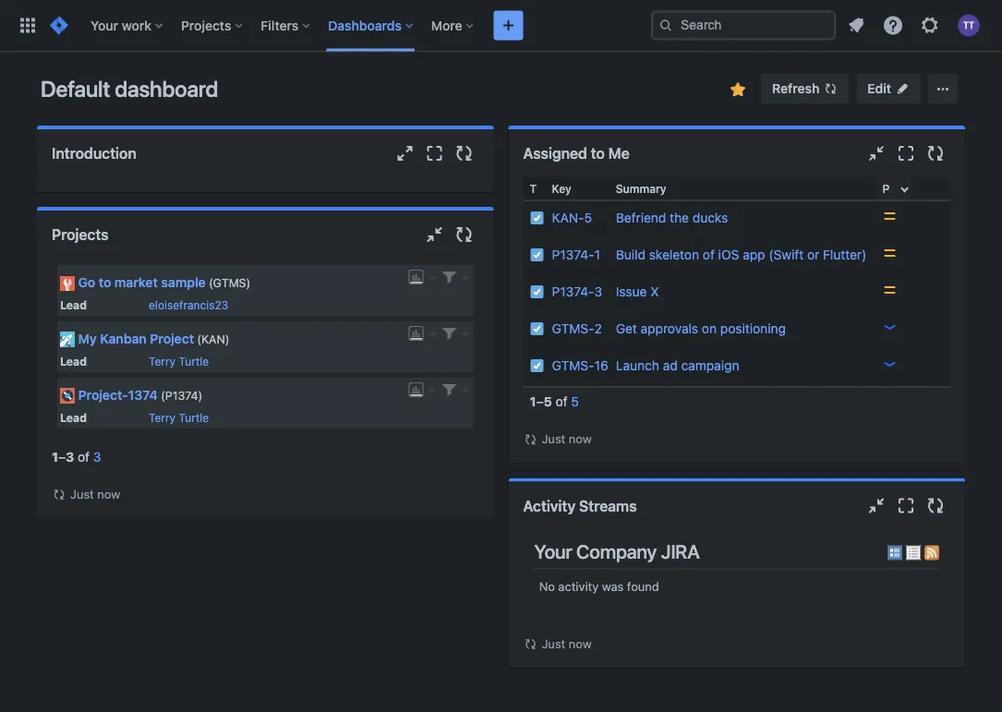 Task type: locate. For each thing, give the bounding box(es) containing it.
2 vertical spatial just now
[[542, 636, 592, 650]]

now down 3 'link'
[[97, 487, 120, 501]]

just inside projects region
[[70, 487, 94, 501]]

refresh
[[772, 81, 820, 96]]

an arrow curved in a circular way on the button that refreshes the dashboard image for projects
[[52, 487, 67, 502]]

just now
[[542, 432, 592, 446], [70, 487, 120, 501], [542, 636, 592, 650]]

project-1374 (p1374)
[[78, 387, 203, 402]]

task image left p1374-3 link
[[530, 284, 544, 299]]

maximize introduction image
[[423, 142, 446, 164]]

befriend the ducks
[[616, 210, 728, 225]]

2 horizontal spatial 1
[[594, 247, 600, 262]]

just down no
[[542, 636, 566, 650]]

1 vertical spatial now
[[97, 487, 120, 501]]

more dashboard actions image
[[932, 78, 954, 100]]

0 vertical spatial just now
[[542, 432, 592, 446]]

p1374- down p1374-1 at top
[[552, 284, 594, 299]]

2 horizontal spatial 3
[[594, 284, 602, 299]]

1 gtms- from the top
[[552, 321, 594, 336]]

create image
[[498, 14, 520, 36]]

1 vertical spatial terry turtle link
[[149, 411, 209, 424]]

1 left build
[[594, 247, 600, 262]]

terry turtle link
[[149, 355, 209, 368], [149, 411, 209, 424]]

0 vertical spatial now
[[569, 432, 592, 446]]

p1374-1 link
[[552, 247, 600, 262]]

1 vertical spatial low image
[[883, 357, 897, 371]]

gtms- for 2
[[552, 321, 594, 336]]

3 left 3 'link'
[[66, 449, 74, 464]]

0 horizontal spatial 3
[[66, 449, 74, 464]]

2 terry turtle link from the top
[[149, 411, 209, 424]]

0 horizontal spatial 1
[[52, 449, 58, 464]]

just down 1 – 3 of 3
[[70, 487, 94, 501]]

1 vertical spatial gtms-
[[552, 358, 594, 373]]

market
[[114, 274, 158, 290]]

or
[[807, 247, 820, 262]]

gtms-
[[552, 321, 594, 336], [552, 358, 594, 373]]

just now right an arrow curved in a circular way on the button that refreshes the dashboard icon
[[542, 432, 592, 446]]

dashboards
[[328, 18, 402, 33]]

1 vertical spatial projects
[[52, 226, 109, 243]]

projects region
[[52, 259, 479, 504]]

refresh button
[[761, 74, 849, 103]]

1 vertical spatial 1
[[530, 394, 536, 409]]

p1374-3
[[552, 284, 602, 299]]

1 vertical spatial medium image
[[883, 283, 897, 297]]

(swift
[[769, 247, 804, 262]]

projects
[[181, 18, 231, 33], [52, 226, 109, 243]]

of left 3 'link'
[[78, 449, 90, 464]]

low image
[[883, 320, 897, 334], [883, 357, 897, 371]]

lead down my on the left of page
[[60, 355, 87, 368]]

5 down gtms-16 link
[[571, 394, 579, 409]]

terry down my kanban project (kan)
[[149, 355, 176, 368]]

turtle down '(p1374)'
[[179, 411, 209, 424]]

1 horizontal spatial 1
[[530, 394, 536, 409]]

1 for assigned to me
[[530, 394, 536, 409]]

activity streams
[[523, 497, 637, 515]]

1 horizontal spatial projects
[[181, 18, 231, 33]]

1 vertical spatial your
[[534, 540, 572, 563]]

lead down the project-
[[60, 411, 87, 424]]

terry down '(p1374)'
[[149, 411, 176, 424]]

an arrow curved in a circular way on the button that refreshes the dashboard image inside projects region
[[52, 487, 67, 502]]

1 horizontal spatial of
[[556, 394, 568, 409]]

1 low image from the top
[[883, 320, 897, 334]]

– inside assigned to me region
[[536, 394, 544, 409]]

gtms-2 link
[[552, 321, 602, 336]]

2 medium image from the top
[[883, 283, 897, 297]]

turtle down '(kan)'
[[179, 355, 209, 368]]

1 vertical spatial –
[[58, 449, 66, 464]]

1 terry from the top
[[149, 355, 176, 368]]

just inside activity streams region
[[542, 636, 566, 650]]

your up no
[[534, 540, 572, 563]]

of inside projects region
[[78, 449, 90, 464]]

0 vertical spatial terry turtle
[[149, 355, 209, 368]]

low image for get approvals on positioning
[[883, 320, 897, 334]]

now for activity streams
[[569, 636, 592, 650]]

2 vertical spatial 1
[[52, 449, 58, 464]]

1 down task image
[[530, 394, 536, 409]]

now inside activity streams region
[[569, 636, 592, 650]]

3 down the project-
[[93, 449, 101, 464]]

1 vertical spatial of
[[556, 394, 568, 409]]

to inside projects region
[[99, 274, 111, 290]]

the
[[670, 210, 689, 225]]

just now inside projects region
[[70, 487, 120, 501]]

0 vertical spatial just
[[542, 432, 566, 446]]

issue x link
[[616, 284, 659, 299]]

4 task image from the top
[[530, 321, 544, 336]]

edit icon image
[[895, 81, 910, 96]]

dashboards button
[[323, 11, 420, 40]]

terry turtle link down '(p1374)'
[[149, 411, 209, 424]]

1 terry turtle from the top
[[149, 355, 209, 368]]

2 vertical spatial just
[[542, 636, 566, 650]]

t
[[530, 182, 537, 195]]

gtms- up the '5' link
[[552, 358, 594, 373]]

expand introduction image
[[394, 142, 416, 164]]

0 vertical spatial lead
[[60, 299, 87, 312]]

task image down t
[[530, 211, 544, 225]]

edit link
[[857, 74, 921, 103]]

banner
[[0, 0, 1002, 52]]

task image up task image
[[530, 321, 544, 336]]

terry turtle
[[149, 355, 209, 368], [149, 411, 209, 424]]

my
[[78, 331, 97, 346]]

projects right work
[[181, 18, 231, 33]]

3 lead from the top
[[60, 411, 87, 424]]

gtms-16 link
[[552, 358, 608, 373]]

your left work
[[91, 18, 118, 33]]

befriend
[[616, 210, 666, 225]]

2 low image from the top
[[883, 357, 897, 371]]

build
[[616, 247, 646, 262]]

0 vertical spatial projects
[[181, 18, 231, 33]]

of left the '5' link
[[556, 394, 568, 409]]

1 horizontal spatial –
[[536, 394, 544, 409]]

just
[[542, 432, 566, 446], [70, 487, 94, 501], [542, 636, 566, 650]]

terry turtle down project
[[149, 355, 209, 368]]

now down the '5' link
[[569, 432, 592, 446]]

medium image for build skeleton of ios app (swift or flutter)
[[883, 246, 897, 260]]

kan-5 link
[[552, 210, 592, 225]]

task image for gtms-2
[[530, 321, 544, 336]]

0 vertical spatial medium image
[[883, 246, 897, 260]]

your inside dropdown button
[[91, 18, 118, 33]]

search image
[[659, 18, 673, 33]]

just now inside assigned to me region
[[542, 432, 592, 446]]

to left me
[[591, 145, 605, 162]]

just now for activity streams
[[542, 636, 592, 650]]

0 vertical spatial terry
[[149, 355, 176, 368]]

1 vertical spatial an arrow curved in a circular way on the button that refreshes the dashboard image
[[523, 637, 538, 651]]

1 medium image from the top
[[883, 246, 897, 260]]

lead for go to market sample
[[60, 299, 87, 312]]

just inside assigned to me region
[[542, 432, 566, 446]]

p1374-1
[[552, 247, 600, 262]]

turtle for project
[[179, 355, 209, 368]]

(kan)
[[197, 332, 230, 345]]

0 vertical spatial terry turtle link
[[149, 355, 209, 368]]

0 horizontal spatial an arrow curved in a circular way on the button that refreshes the dashboard image
[[52, 487, 67, 502]]

an arrow curved in a circular way on the button that refreshes the dashboard image
[[52, 487, 67, 502], [523, 637, 538, 651]]

default dashboard
[[41, 76, 218, 102]]

1 turtle from the top
[[179, 355, 209, 368]]

now inside projects region
[[97, 487, 120, 501]]

refresh projects image
[[453, 224, 475, 246]]

1 vertical spatial just
[[70, 487, 94, 501]]

1 horizontal spatial to
[[591, 145, 605, 162]]

to right go
[[99, 274, 111, 290]]

3 left the issue
[[594, 284, 602, 299]]

1 vertical spatial p1374-
[[552, 284, 594, 299]]

– left the '5' link
[[536, 394, 544, 409]]

2 lead from the top
[[60, 355, 87, 368]]

to for me
[[591, 145, 605, 162]]

go
[[78, 274, 95, 290]]

0 vertical spatial low image
[[883, 320, 897, 334]]

just now for assigned to me
[[542, 432, 592, 446]]

5 left the '5' link
[[544, 394, 552, 409]]

assigned
[[523, 145, 587, 162]]

3
[[594, 284, 602, 299], [66, 449, 74, 464], [93, 449, 101, 464]]

just now down activity
[[542, 636, 592, 650]]

filters
[[261, 18, 299, 33]]

1 horizontal spatial an arrow curved in a circular way on the button that refreshes the dashboard image
[[523, 637, 538, 651]]

just now inside activity streams region
[[542, 636, 592, 650]]

0 vertical spatial p1374-
[[552, 247, 594, 262]]

terry turtle link down project
[[149, 355, 209, 368]]

banner containing your work
[[0, 0, 1002, 52]]

of left ios
[[703, 247, 715, 262]]

p1374- down kan-5 at the right of the page
[[552, 247, 594, 262]]

p
[[883, 182, 890, 195]]

5 up p1374-1 at top
[[584, 210, 592, 225]]

0 horizontal spatial your
[[91, 18, 118, 33]]

medium image
[[883, 246, 897, 260], [883, 283, 897, 297]]

0 vertical spatial –
[[536, 394, 544, 409]]

your
[[91, 18, 118, 33], [534, 540, 572, 563]]

lead down go
[[60, 299, 87, 312]]

medium image for issue x
[[883, 283, 897, 297]]

your inside activity streams region
[[534, 540, 572, 563]]

1 left 3 'link'
[[52, 449, 58, 464]]

3 inside assigned to me region
[[594, 284, 602, 299]]

turtle for (p1374)
[[179, 411, 209, 424]]

minimize activity streams image
[[865, 495, 888, 517]]

eloisefrancis23
[[149, 299, 228, 312]]

2 gtms- from the top
[[552, 358, 594, 373]]

maximize activity streams image
[[895, 495, 917, 517]]

p1374-
[[552, 247, 594, 262], [552, 284, 594, 299]]

2 task image from the top
[[530, 248, 544, 262]]

gtms- for 16
[[552, 358, 594, 373]]

appswitcher icon image
[[17, 14, 39, 36]]

task image
[[530, 211, 544, 225], [530, 248, 544, 262], [530, 284, 544, 299], [530, 321, 544, 336]]

2 p1374- from the top
[[552, 284, 594, 299]]

2 vertical spatial lead
[[60, 411, 87, 424]]

0 vertical spatial turtle
[[179, 355, 209, 368]]

introduction
[[52, 145, 136, 162]]

low image for launch ad campaign
[[883, 357, 897, 371]]

issue
[[616, 284, 647, 299]]

1 p1374- from the top
[[552, 247, 594, 262]]

1 vertical spatial to
[[99, 274, 111, 290]]

to
[[591, 145, 605, 162], [99, 274, 111, 290]]

now down activity
[[569, 636, 592, 650]]

1 vertical spatial terry turtle
[[149, 411, 209, 424]]

on
[[702, 321, 717, 336]]

1 lead from the top
[[60, 299, 87, 312]]

an arrow curved in a circular way on the button that refreshes the dashboard image inside activity streams region
[[523, 637, 538, 651]]

work
[[122, 18, 151, 33]]

primary element
[[11, 0, 651, 51]]

2 vertical spatial of
[[78, 449, 90, 464]]

– left 3 'link'
[[58, 449, 66, 464]]

1 vertical spatial turtle
[[179, 411, 209, 424]]

now inside assigned to me region
[[569, 432, 592, 446]]

your for your work
[[91, 18, 118, 33]]

1 task image from the top
[[530, 211, 544, 225]]

jira software image
[[48, 14, 70, 36], [48, 14, 70, 36]]

2 horizontal spatial of
[[703, 247, 715, 262]]

build skeleton of ios app (swift or flutter) link
[[616, 247, 867, 262]]

3 task image from the top
[[530, 284, 544, 299]]

task image for p1374-1
[[530, 248, 544, 262]]

1 terry turtle link from the top
[[149, 355, 209, 368]]

1 inside projects region
[[52, 449, 58, 464]]

3 link
[[93, 449, 101, 464]]

(p1374)
[[161, 388, 203, 402]]

5
[[584, 210, 592, 225], [544, 394, 552, 409], [571, 394, 579, 409]]

my kanban project link
[[78, 331, 194, 346]]

task image left p1374-1 at top
[[530, 248, 544, 262]]

0 horizontal spatial –
[[58, 449, 66, 464]]

an arrow curved in a circular way on the button that refreshes the dashboard image
[[523, 432, 538, 447]]

maximize assigned to me image
[[895, 142, 917, 164]]

2 vertical spatial now
[[569, 636, 592, 650]]

more
[[431, 18, 462, 33]]

– inside projects region
[[58, 449, 66, 464]]

– for projects
[[58, 449, 66, 464]]

0 vertical spatial your
[[91, 18, 118, 33]]

1 vertical spatial terry
[[149, 411, 176, 424]]

1 horizontal spatial your
[[534, 540, 572, 563]]

p1374-3 link
[[552, 284, 602, 299]]

0 horizontal spatial projects
[[52, 226, 109, 243]]

0 vertical spatial to
[[591, 145, 605, 162]]

projects up go
[[52, 226, 109, 243]]

0 horizontal spatial 5
[[544, 394, 552, 409]]

turtle
[[179, 355, 209, 368], [179, 411, 209, 424]]

0 horizontal spatial to
[[99, 274, 111, 290]]

gtms- down p1374-3 link
[[552, 321, 594, 336]]

2 terry turtle from the top
[[149, 411, 209, 424]]

get approvals on positioning
[[616, 321, 786, 336]]

terry turtle down '(p1374)'
[[149, 411, 209, 424]]

refresh activity streams image
[[925, 495, 947, 517]]

0 horizontal spatial of
[[78, 449, 90, 464]]

now
[[569, 432, 592, 446], [97, 487, 120, 501], [569, 636, 592, 650]]

2 terry from the top
[[149, 411, 176, 424]]

just now for projects
[[70, 487, 120, 501]]

0 vertical spatial an arrow curved in a circular way on the button that refreshes the dashboard image
[[52, 487, 67, 502]]

go to market sample link
[[78, 274, 206, 290]]

project
[[150, 331, 194, 346]]

2 turtle from the top
[[179, 411, 209, 424]]

default
[[41, 76, 110, 102]]

1
[[594, 247, 600, 262], [530, 394, 536, 409], [52, 449, 58, 464]]

just right an arrow curved in a circular way on the button that refreshes the dashboard icon
[[542, 432, 566, 446]]

–
[[536, 394, 544, 409], [58, 449, 66, 464]]

1 vertical spatial lead
[[60, 355, 87, 368]]

of
[[703, 247, 715, 262], [556, 394, 568, 409], [78, 449, 90, 464]]

– for assigned to me
[[536, 394, 544, 409]]

just now down 3 'link'
[[70, 487, 120, 501]]

refresh image
[[823, 81, 838, 96]]

1 vertical spatial just now
[[70, 487, 120, 501]]

0 vertical spatial gtms-
[[552, 321, 594, 336]]



Task type: vqa. For each thing, say whether or not it's contained in the screenshot.
matching
no



Task type: describe. For each thing, give the bounding box(es) containing it.
summary
[[616, 182, 667, 195]]

2
[[594, 321, 602, 336]]

notifications image
[[845, 14, 867, 36]]

approvals
[[641, 321, 698, 336]]

1 – 5 of 5
[[530, 394, 579, 409]]

your company jira
[[534, 540, 700, 563]]

just for activity streams
[[542, 636, 566, 650]]

ducks
[[693, 210, 728, 225]]

p1374- for 1
[[552, 247, 594, 262]]

ios
[[718, 247, 739, 262]]

gtms-2
[[552, 321, 602, 336]]

launch ad campaign link
[[616, 358, 739, 373]]

positioning
[[720, 321, 786, 336]]

launch
[[616, 358, 659, 373]]

go to market sample (gtms)
[[78, 274, 251, 290]]

kan-
[[552, 210, 584, 225]]

1374
[[128, 387, 158, 402]]

projects inside dropdown button
[[181, 18, 231, 33]]

your work button
[[85, 11, 170, 40]]

task image for kan-5
[[530, 211, 544, 225]]

eloisefrancis23 link
[[149, 299, 228, 312]]

settings image
[[919, 14, 941, 36]]

refresh assigned to me image
[[925, 142, 947, 164]]

terry turtle for project
[[149, 355, 209, 368]]

build skeleton of ios app (swift or flutter)
[[616, 247, 867, 262]]

task image
[[530, 358, 544, 373]]

p1374- for 3
[[552, 284, 594, 299]]

minimize projects image
[[423, 224, 446, 246]]

no activity was found
[[539, 580, 659, 593]]

now for assigned to me
[[569, 432, 592, 446]]

terry for (p1374)
[[149, 411, 176, 424]]

Search field
[[651, 11, 836, 40]]

just for assigned to me
[[542, 432, 566, 446]]

1 horizontal spatial 5
[[571, 394, 579, 409]]

company
[[576, 540, 657, 563]]

1 horizontal spatial 3
[[93, 449, 101, 464]]

dashboard
[[115, 76, 218, 102]]

flutter)
[[823, 247, 867, 262]]

project-
[[78, 387, 128, 402]]

2 horizontal spatial 5
[[584, 210, 592, 225]]

project-1374 link
[[78, 387, 158, 402]]

1 for projects
[[52, 449, 58, 464]]

was
[[602, 580, 624, 593]]

get
[[616, 321, 637, 336]]

your work
[[91, 18, 151, 33]]

terry turtle for (p1374)
[[149, 411, 209, 424]]

streams
[[579, 497, 637, 515]]

0 vertical spatial of
[[703, 247, 715, 262]]

assigned to me region
[[523, 177, 950, 449]]

16
[[594, 358, 608, 373]]

an arrow curved in a circular way on the button that refreshes the dashboard image for activity streams
[[523, 637, 538, 651]]

filters button
[[255, 11, 317, 40]]

issue x
[[616, 284, 659, 299]]

get approvals on positioning link
[[616, 321, 786, 336]]

befriend the ducks link
[[616, 210, 728, 225]]

star default dashboard image
[[727, 79, 749, 101]]

gtms-16 launch ad campaign
[[552, 358, 739, 373]]

your for your company jira
[[534, 540, 572, 563]]

(gtms)
[[209, 276, 251, 289]]

help image
[[882, 14, 904, 36]]

kanban
[[100, 331, 147, 346]]

0 vertical spatial 1
[[594, 247, 600, 262]]

app
[[743, 247, 765, 262]]

no
[[539, 580, 555, 593]]

just for projects
[[70, 487, 94, 501]]

x
[[650, 284, 659, 299]]

found
[[627, 580, 659, 593]]

activity streams region
[[523, 530, 950, 653]]

activity
[[558, 580, 599, 593]]

edit
[[868, 81, 891, 96]]

ad
[[663, 358, 678, 373]]

task image for p1374-3
[[530, 284, 544, 299]]

more button
[[426, 11, 481, 40]]

projects button
[[175, 11, 250, 40]]

kan-5
[[552, 210, 592, 225]]

minimize assigned to me image
[[865, 142, 888, 164]]

jira
[[661, 540, 700, 563]]

sample
[[161, 274, 206, 290]]

to for market
[[99, 274, 111, 290]]

of for projects
[[78, 449, 90, 464]]

of for assigned to me
[[556, 394, 568, 409]]

now for projects
[[97, 487, 120, 501]]

1 – 3 of 3
[[52, 449, 101, 464]]

activity
[[523, 497, 576, 515]]

terry for project
[[149, 355, 176, 368]]

assigned to me
[[523, 145, 630, 162]]

key
[[552, 182, 572, 195]]

refresh introduction image
[[453, 142, 475, 164]]

terry turtle link for (p1374)
[[149, 411, 209, 424]]

your profile and settings image
[[958, 14, 980, 36]]

my kanban project (kan)
[[78, 331, 230, 346]]

lead for my kanban project
[[60, 355, 87, 368]]

medium image
[[883, 209, 897, 224]]

skeleton
[[649, 247, 699, 262]]

me
[[608, 145, 630, 162]]

campaign
[[681, 358, 739, 373]]

5 link
[[571, 394, 579, 409]]

terry turtle link for project
[[149, 355, 209, 368]]

lead for project-1374
[[60, 411, 87, 424]]



